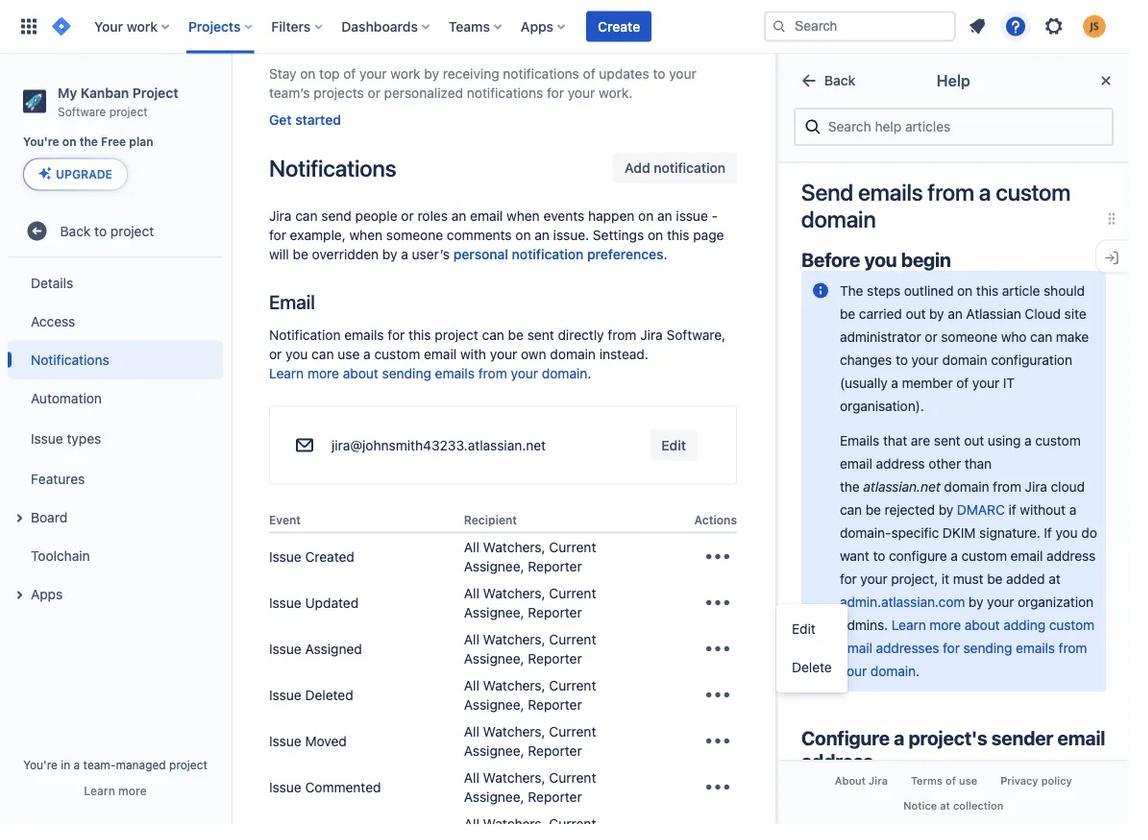 Task type: locate. For each thing, give the bounding box(es) containing it.
use
[[338, 346, 360, 362], [960, 776, 978, 788]]

2 vertical spatial for
[[388, 327, 405, 343]]

of left updates
[[583, 65, 596, 81]]

when
[[507, 208, 540, 224], [349, 227, 383, 243]]

notification
[[654, 160, 726, 176], [512, 246, 584, 262]]

you
[[286, 346, 308, 362]]

current
[[549, 540, 596, 555], [549, 586, 596, 602], [549, 632, 596, 648], [549, 678, 596, 694], [549, 724, 596, 740], [549, 770, 596, 786]]

can up 'example,'
[[295, 208, 318, 224]]

on up personal notification preferences link
[[516, 227, 531, 243]]

2 current from the top
[[549, 586, 596, 602]]

1 horizontal spatial from
[[608, 327, 637, 343]]

email up comments
[[470, 208, 503, 224]]

reporter
[[528, 559, 582, 575], [528, 605, 582, 621], [528, 651, 582, 667], [528, 697, 582, 713], [528, 743, 582, 759], [528, 790, 582, 805]]

0 vertical spatial this
[[667, 227, 690, 243]]

1 expand image from the top
[[8, 507, 31, 530]]

types
[[67, 431, 101, 447]]

issue for issue moved
[[269, 734, 302, 750]]

on
[[300, 65, 316, 81], [62, 135, 76, 149], [639, 208, 654, 224], [516, 227, 531, 243], [648, 227, 664, 243]]

2 horizontal spatial jira
[[869, 776, 889, 788]]

you're for you're in a team-managed project
[[23, 759, 58, 772]]

emails up about
[[344, 327, 384, 343]]

5 all watchers, current assignee, reporter from the top
[[464, 724, 596, 759]]

notification down issue.
[[512, 246, 584, 262]]

issue left types
[[31, 431, 63, 447]]

0 horizontal spatial group
[[8, 258, 223, 620]]

learn more button
[[84, 784, 147, 799]]

back inside button
[[825, 73, 856, 88]]

2 all from the top
[[464, 586, 480, 602]]

1 vertical spatial email
[[424, 346, 457, 362]]

2 vertical spatial emails
[[435, 365, 475, 381]]

6 current from the top
[[549, 770, 596, 786]]

dashboards
[[342, 18, 418, 34]]

1 reporter from the top
[[528, 559, 582, 575]]

sending
[[382, 365, 432, 381]]

0 horizontal spatial email
[[424, 346, 457, 362]]

1 all watchers, current assignee, reporter from the top
[[464, 540, 596, 575]]

free
[[101, 135, 126, 149]]

1 vertical spatial edit button
[[777, 611, 848, 649]]

issue deleted
[[269, 688, 354, 703]]

expand image inside board button
[[8, 507, 31, 530]]

expand image for apps
[[8, 584, 31, 607]]

for up sending
[[388, 327, 405, 343]]

0 horizontal spatial of
[[344, 65, 356, 81]]

1 horizontal spatial by
[[424, 65, 439, 81]]

domain inside send emails from a custom domain
[[802, 206, 877, 233]]

delete
[[792, 660, 832, 676]]

3 notification actions image from the top
[[703, 680, 734, 711]]

0 vertical spatial apps
[[521, 18, 554, 34]]

an
[[452, 208, 467, 224], [658, 208, 673, 224], [535, 227, 550, 243]]

use up about
[[338, 346, 360, 362]]

for
[[547, 85, 564, 101], [269, 227, 286, 243], [388, 327, 405, 343]]

4 notification actions image from the top
[[703, 773, 734, 803]]

2 vertical spatial domain
[[542, 365, 588, 381]]

on left top
[[300, 65, 316, 81]]

4 watchers, from the top
[[483, 678, 546, 694]]

0 vertical spatial notification actions image
[[703, 634, 734, 665]]

your up projects
[[360, 65, 387, 81]]

for inside notification emails for this project can be sent directly from jira software, or you can use a custom email with your own domain instead. learn more about sending emails from your domain .
[[388, 327, 405, 343]]

work inside dropdown button
[[127, 18, 158, 34]]

directly
[[558, 327, 604, 343]]

email up learn more about sending emails from your domain "button"
[[424, 346, 457, 362]]

more down managed
[[118, 785, 147, 798]]

by up personalized
[[424, 65, 439, 81]]

2 horizontal spatial or
[[401, 208, 414, 224]]

1 vertical spatial notifications
[[31, 352, 109, 368]]

of right terms
[[946, 776, 957, 788]]

1 vertical spatial be
[[508, 327, 524, 343]]

1 horizontal spatial be
[[508, 327, 524, 343]]

someone
[[386, 227, 443, 243]]

1 vertical spatial more
[[118, 785, 147, 798]]

3 current from the top
[[549, 632, 596, 648]]

expand image inside apps button
[[8, 584, 31, 607]]

notice at collection
[[904, 800, 1004, 812]]

project up details 'link'
[[110, 223, 154, 239]]

expand image
[[8, 507, 31, 530], [8, 584, 31, 607]]

0 vertical spatial email
[[470, 208, 503, 224]]

issue assigned
[[269, 641, 362, 657]]

or inside stay on top of your work by receiving notifications of updates to your team's projects or personalized notifications for your work.
[[368, 85, 381, 101]]

expand image down the toolchain
[[8, 584, 31, 607]]

issue updated
[[269, 595, 359, 611]]

1 vertical spatial learn
[[84, 785, 115, 798]]

1 horizontal spatial work
[[391, 65, 421, 81]]

0 vertical spatial jira
[[269, 208, 292, 224]]

.
[[664, 246, 668, 262], [588, 365, 592, 381]]

filters button
[[266, 11, 330, 42]]

preferences
[[588, 246, 664, 262]]

your down own
[[511, 365, 539, 381]]

be right will
[[293, 246, 309, 262]]

or right projects
[[368, 85, 381, 101]]

by inside stay on top of your work by receiving notifications of updates to your team's projects or personalized notifications for your work.
[[424, 65, 439, 81]]

your left the work.
[[568, 85, 595, 101]]

back down search field
[[825, 73, 856, 88]]

issue down event
[[269, 549, 302, 565]]

0 horizontal spatial to
[[94, 223, 107, 239]]

0 vertical spatial work
[[127, 18, 158, 34]]

0 horizontal spatial be
[[293, 246, 309, 262]]

0 horizontal spatial edit button
[[650, 430, 698, 461]]

3 reporter from the top
[[528, 651, 582, 667]]

recipient
[[464, 513, 517, 527]]

1 horizontal spatial .
[[664, 246, 668, 262]]

issue for issue deleted
[[269, 688, 302, 703]]

2 notification actions image from the top
[[703, 588, 734, 619]]

group
[[8, 258, 223, 620], [777, 605, 848, 693]]

sidebar navigation image
[[210, 77, 252, 115]]

features
[[31, 471, 85, 487]]

5 all from the top
[[464, 724, 480, 740]]

1 vertical spatial or
[[401, 208, 414, 224]]

2 reporter from the top
[[528, 605, 582, 621]]

this up learn more about sending emails from your domain "button"
[[409, 327, 431, 343]]

your left own
[[490, 346, 518, 362]]

0 horizontal spatial by
[[383, 246, 398, 262]]

1 horizontal spatial email
[[470, 208, 503, 224]]

0 vertical spatial from
[[928, 179, 975, 206]]

from down search help articles field
[[928, 179, 975, 206]]

your
[[360, 65, 387, 81], [669, 65, 697, 81], [568, 85, 595, 101], [490, 346, 518, 362], [511, 365, 539, 381]]

get started
[[269, 112, 341, 127]]

notifications down the receiving
[[467, 85, 543, 101]]

edit button up 'actions' on the bottom right of page
[[650, 430, 698, 461]]

terms of use link
[[900, 770, 990, 794]]

0 vertical spatial custom
[[997, 179, 1072, 206]]

0 horizontal spatial or
[[269, 346, 282, 362]]

0 vertical spatial learn
[[269, 365, 304, 381]]

comments
[[447, 227, 512, 243]]

help
[[937, 72, 971, 90]]

3 assignee, from the top
[[464, 651, 525, 667]]

notice at collection link
[[893, 794, 1016, 818]]

0 vertical spatial back
[[825, 73, 856, 88]]

notification actions image
[[703, 542, 734, 573], [703, 588, 734, 619], [703, 680, 734, 711], [703, 773, 734, 803]]

jira up instead.
[[641, 327, 663, 343]]

notification actions image for commented
[[703, 773, 734, 803]]

emails right send
[[859, 179, 924, 206]]

emails down with
[[435, 365, 475, 381]]

from up instead.
[[608, 327, 637, 343]]

2 expand image from the top
[[8, 584, 31, 607]]

can inside jira can send people or roles an email when events happen on an issue - for example, when someone comments on an issue. settings on this page will be overridden by a user's
[[295, 208, 318, 224]]

6 all from the top
[[464, 770, 480, 786]]

1 current from the top
[[549, 540, 596, 555]]

your profile and settings image
[[1084, 15, 1107, 38]]

1 vertical spatial when
[[349, 227, 383, 243]]

apps inside apps popup button
[[521, 18, 554, 34]]

1 notification actions image from the top
[[703, 634, 734, 665]]

1 notification actions image from the top
[[703, 542, 734, 573]]

Search field
[[764, 11, 957, 42]]

5 watchers, from the top
[[483, 724, 546, 740]]

an right roles
[[452, 208, 467, 224]]

this inside notification emails for this project can be sent directly from jira software, or you can use a custom email with your own domain instead. learn more about sending emails from your domain .
[[409, 327, 431, 343]]

to up details 'link'
[[94, 223, 107, 239]]

. inside notification emails for this project can be sent directly from jira software, or you can use a custom email with your own domain instead. learn more about sending emails from your domain .
[[588, 365, 592, 381]]

1 horizontal spatial learn
[[269, 365, 304, 381]]

you're
[[23, 135, 59, 149], [23, 759, 58, 772]]

project up with
[[435, 327, 479, 343]]

6 assignee, from the top
[[464, 790, 525, 805]]

jira inside button
[[869, 776, 889, 788]]

assignee, for issue deleted
[[464, 697, 525, 713]]

0 vertical spatial emails
[[859, 179, 924, 206]]

jira inside notification emails for this project can be sent directly from jira software, or you can use a custom email with your own domain instead. learn more about sending emails from your domain .
[[641, 327, 663, 343]]

team's
[[269, 85, 310, 101]]

notification actions image
[[703, 634, 734, 665], [703, 727, 734, 757]]

1 vertical spatial notifications
[[467, 85, 543, 101]]

learn more
[[84, 785, 147, 798]]

apps down the toolchain
[[31, 586, 63, 602]]

more down you
[[308, 365, 339, 381]]

a down someone
[[401, 246, 409, 262]]

1 vertical spatial .
[[588, 365, 592, 381]]

jira
[[269, 208, 292, 224], [641, 327, 663, 343], [869, 776, 889, 788]]

issue left deleted
[[269, 688, 302, 703]]

1 vertical spatial for
[[269, 227, 286, 243]]

6 all watchers, current assignee, reporter from the top
[[464, 770, 596, 805]]

0 horizontal spatial apps
[[31, 586, 63, 602]]

back to project link
[[8, 212, 223, 250]]

jira up will
[[269, 208, 292, 224]]

about
[[835, 776, 867, 788]]

events
[[544, 208, 585, 224]]

2 horizontal spatial an
[[658, 208, 673, 224]]

1 horizontal spatial an
[[535, 227, 550, 243]]

by down someone
[[383, 246, 398, 262]]

for inside stay on top of your work by receiving notifications of updates to your team's projects or personalized notifications for your work.
[[547, 85, 564, 101]]

a right in
[[74, 759, 80, 772]]

1 horizontal spatial for
[[388, 327, 405, 343]]

1 horizontal spatial apps
[[521, 18, 554, 34]]

1 vertical spatial custom
[[374, 346, 420, 362]]

1 horizontal spatial edit
[[792, 622, 816, 637]]

notifications
[[503, 65, 580, 81], [467, 85, 543, 101]]

an up personal notification preferences link
[[535, 227, 550, 243]]

2 you're from the top
[[23, 759, 58, 772]]

2 horizontal spatial from
[[928, 179, 975, 206]]

5 current from the top
[[549, 724, 596, 740]]

1 vertical spatial notification
[[512, 246, 584, 262]]

assignee,
[[464, 559, 525, 575], [464, 605, 525, 621], [464, 651, 525, 667], [464, 697, 525, 713], [464, 743, 525, 759], [464, 790, 525, 805]]

1 horizontal spatial notifications
[[269, 154, 396, 181]]

for left the work.
[[547, 85, 564, 101]]

group containing edit
[[777, 605, 848, 693]]

0 vertical spatial can
[[295, 208, 318, 224]]

2 vertical spatial jira
[[869, 776, 889, 788]]

work right your
[[127, 18, 158, 34]]

expand image down features
[[8, 507, 31, 530]]

0 horizontal spatial more
[[118, 785, 147, 798]]

assignee, for issue created
[[464, 559, 525, 575]]

2 horizontal spatial for
[[547, 85, 564, 101]]

0 vertical spatial be
[[293, 246, 309, 262]]

2 assignee, from the top
[[464, 605, 525, 621]]

to inside stay on top of your work by receiving notifications of updates to your team's projects or personalized notifications for your work.
[[653, 65, 666, 81]]

my kanban project software project
[[58, 85, 178, 118]]

jira right about
[[869, 776, 889, 788]]

learn more about sending emails from your domain button
[[269, 364, 588, 383]]

2 all watchers, current assignee, reporter from the top
[[464, 586, 596, 621]]

3 all watchers, current assignee, reporter from the top
[[464, 632, 596, 667]]

0 horizontal spatial learn
[[84, 785, 115, 798]]

0 vertical spatial by
[[424, 65, 439, 81]]

0 horizontal spatial notification
[[512, 246, 584, 262]]

projects
[[314, 85, 364, 101]]

current for issue updated
[[549, 586, 596, 602]]

back button
[[786, 65, 868, 96]]

notifications up the send
[[269, 154, 396, 181]]

event
[[269, 513, 301, 527]]

work up personalized
[[391, 65, 421, 81]]

0 horizontal spatial edit
[[662, 438, 686, 453]]

be
[[293, 246, 309, 262], [508, 327, 524, 343]]

4 assignee, from the top
[[464, 697, 525, 713]]

be left sent
[[508, 327, 524, 343]]

4 all watchers, current assignee, reporter from the top
[[464, 678, 596, 713]]

1 vertical spatial apps
[[31, 586, 63, 602]]

edit button up delete
[[777, 611, 848, 649]]

edit button
[[650, 430, 698, 461], [777, 611, 848, 649]]

0 vertical spatial notifications
[[503, 65, 580, 81]]

when down people
[[349, 227, 383, 243]]

project down 'kanban' at top left
[[109, 105, 148, 118]]

0 horizontal spatial when
[[349, 227, 383, 243]]

current for issue deleted
[[549, 678, 596, 694]]

notification inside button
[[654, 160, 726, 176]]

notification up issue
[[654, 160, 726, 176]]

when left events at the top of page
[[507, 208, 540, 224]]

an left issue
[[658, 208, 673, 224]]

issue for issue created
[[269, 549, 302, 565]]

1 watchers, from the top
[[483, 540, 546, 555]]

expand image for board
[[8, 507, 31, 530]]

1 horizontal spatial emails
[[435, 365, 475, 381]]

with
[[461, 346, 487, 362]]

sent
[[528, 327, 554, 343]]

1 horizontal spatial more
[[308, 365, 339, 381]]

banner
[[0, 0, 1130, 54]]

1 horizontal spatial jira
[[641, 327, 663, 343]]

0 vertical spatial more
[[308, 365, 339, 381]]

plan
[[129, 135, 153, 149]]

1 vertical spatial use
[[960, 776, 978, 788]]

for up will
[[269, 227, 286, 243]]

0 horizontal spatial work
[[127, 18, 158, 34]]

0 horizontal spatial emails
[[344, 327, 384, 343]]

2 horizontal spatial emails
[[859, 179, 924, 206]]

deleted
[[305, 688, 354, 703]]

4 reporter from the top
[[528, 697, 582, 713]]

a up about
[[364, 346, 371, 362]]

more
[[308, 365, 339, 381], [118, 785, 147, 798]]

a down search help articles field
[[980, 179, 992, 206]]

of right top
[[344, 65, 356, 81]]

0 horizontal spatial from
[[479, 365, 507, 381]]

learn down you
[[269, 365, 304, 381]]

1 horizontal spatial to
[[653, 65, 666, 81]]

reporter for issue moved
[[528, 743, 582, 759]]

jira issue preview in slack image
[[269, 0, 737, 49]]

0 vertical spatial notification
[[654, 160, 726, 176]]

4 all from the top
[[464, 678, 480, 694]]

all watchers, current assignee, reporter for issue created
[[464, 540, 596, 575]]

0 vertical spatial to
[[653, 65, 666, 81]]

all watchers, current assignee, reporter for issue assigned
[[464, 632, 596, 667]]

or up someone
[[401, 208, 414, 224]]

get
[[269, 112, 292, 127]]

1 vertical spatial work
[[391, 65, 421, 81]]

0 horizontal spatial notifications
[[31, 352, 109, 368]]

0 vertical spatial for
[[547, 85, 564, 101]]

custom up sending
[[374, 346, 420, 362]]

a
[[980, 179, 992, 206], [401, 246, 409, 262], [364, 346, 371, 362], [74, 759, 80, 772]]

6 watchers, from the top
[[483, 770, 546, 786]]

project
[[109, 105, 148, 118], [110, 223, 154, 239], [435, 327, 479, 343], [169, 759, 208, 772]]

5 reporter from the top
[[528, 743, 582, 759]]

notifications up automation
[[31, 352, 109, 368]]

issue left moved
[[269, 734, 302, 750]]

can up with
[[482, 327, 505, 343]]

2 horizontal spatial of
[[946, 776, 957, 788]]

watchers, for issue moved
[[483, 724, 546, 740]]

this inside jira can send people or roles an email when events happen on an issue - for example, when someone comments on an issue. settings on this page will be overridden by a user's
[[667, 227, 690, 243]]

2 notification actions image from the top
[[703, 727, 734, 757]]

2 vertical spatial or
[[269, 346, 282, 362]]

1 vertical spatial back
[[60, 223, 91, 239]]

watchers, for issue deleted
[[483, 678, 546, 694]]

happen
[[588, 208, 635, 224]]

emails inside send emails from a custom domain
[[859, 179, 924, 206]]

0 horizontal spatial custom
[[374, 346, 420, 362]]

-
[[712, 208, 718, 224]]

issue down issue moved
[[269, 780, 302, 796]]

learn down team-
[[84, 785, 115, 798]]

or left you
[[269, 346, 282, 362]]

1 vertical spatial jira
[[641, 327, 663, 343]]

your right updates
[[669, 65, 697, 81]]

jira software image
[[50, 15, 73, 38], [50, 15, 73, 38]]

emails
[[859, 179, 924, 206], [344, 327, 384, 343], [435, 365, 475, 381]]

4 current from the top
[[549, 678, 596, 694]]

primary element
[[12, 0, 764, 53]]

on up preferences
[[648, 227, 664, 243]]

assignee, for issue moved
[[464, 743, 525, 759]]

watchers, for issue commented
[[483, 770, 546, 786]]

custom down search help articles field
[[997, 179, 1072, 206]]

my
[[58, 85, 77, 100]]

3 all from the top
[[464, 632, 480, 648]]

0 vertical spatial .
[[664, 246, 668, 262]]

0 horizontal spatial for
[[269, 227, 286, 243]]

apps right teams dropdown button
[[521, 18, 554, 34]]

issue left "updated" at left
[[269, 595, 302, 611]]

on up settings
[[639, 208, 654, 224]]

back down upgrade button
[[60, 223, 91, 239]]

can right you
[[312, 346, 334, 362]]

Search help articles field
[[823, 110, 1105, 144]]

1 assignee, from the top
[[464, 559, 525, 575]]

use up collection
[[960, 776, 978, 788]]

1 vertical spatial emails
[[344, 327, 384, 343]]

1 vertical spatial this
[[409, 327, 431, 343]]

or inside notification emails for this project can be sent directly from jira software, or you can use a custom email with your own domain instead. learn more about sending emails from your domain .
[[269, 346, 282, 362]]

personal notification preferences link
[[454, 245, 664, 264]]

notification for personal
[[512, 246, 584, 262]]

1 you're from the top
[[23, 135, 59, 149]]

current for issue moved
[[549, 724, 596, 740]]

3 watchers, from the top
[[483, 632, 546, 648]]

2 watchers, from the top
[[483, 586, 546, 602]]

top
[[319, 65, 340, 81]]

0 horizontal spatial jira
[[269, 208, 292, 224]]

issue left assigned
[[269, 641, 302, 657]]

notification actions image for moved
[[703, 727, 734, 757]]

this down issue
[[667, 227, 690, 243]]

terms
[[912, 776, 943, 788]]

1 horizontal spatial back
[[825, 73, 856, 88]]

0 vertical spatial or
[[368, 85, 381, 101]]

custom inside notification emails for this project can be sent directly from jira software, or you can use a custom email with your own domain instead. learn more about sending emails from your domain .
[[374, 346, 420, 362]]

0 vertical spatial when
[[507, 208, 540, 224]]

1 vertical spatial expand image
[[8, 584, 31, 607]]

you're up upgrade button
[[23, 135, 59, 149]]

1 vertical spatial you're
[[23, 759, 58, 772]]

own
[[521, 346, 547, 362]]

5 assignee, from the top
[[464, 743, 525, 759]]

on inside stay on top of your work by receiving notifications of updates to your team's projects or personalized notifications for your work.
[[300, 65, 316, 81]]

from down with
[[479, 365, 507, 381]]

notifications down apps popup button
[[503, 65, 580, 81]]

to right updates
[[653, 65, 666, 81]]

6 reporter from the top
[[528, 790, 582, 805]]

access link
[[8, 302, 223, 341]]

1 all from the top
[[464, 540, 480, 555]]

1 horizontal spatial this
[[667, 227, 690, 243]]

access
[[31, 313, 75, 329]]

you're left in
[[23, 759, 58, 772]]



Task type: describe. For each thing, give the bounding box(es) containing it.
watchers, for issue assigned
[[483, 632, 546, 648]]

from inside send emails from a custom domain
[[928, 179, 975, 206]]

add notification
[[625, 160, 726, 176]]

notification actions image for created
[[703, 542, 734, 573]]

all for deleted
[[464, 678, 480, 694]]

apps button
[[515, 11, 573, 42]]

send
[[802, 179, 854, 206]]

0 vertical spatial notifications
[[269, 154, 396, 181]]

back to project
[[60, 223, 154, 239]]

reporter for issue created
[[528, 559, 582, 575]]

0 vertical spatial edit button
[[650, 430, 698, 461]]

reporter for issue assigned
[[528, 651, 582, 667]]

notification for add
[[654, 160, 726, 176]]

example,
[[290, 227, 346, 243]]

notification actions image for deleted
[[703, 680, 734, 711]]

toolchain link
[[8, 537, 223, 575]]

automation
[[31, 390, 102, 406]]

current for issue assigned
[[549, 632, 596, 648]]

assignee, for issue commented
[[464, 790, 525, 805]]

board
[[31, 510, 67, 525]]

work inside stay on top of your work by receiving notifications of updates to your team's projects or personalized notifications for your work.
[[391, 65, 421, 81]]

all for moved
[[464, 724, 480, 740]]

all watchers, current assignee, reporter for issue deleted
[[464, 678, 596, 713]]

software
[[58, 105, 106, 118]]

project right managed
[[169, 759, 208, 772]]

1 horizontal spatial of
[[583, 65, 596, 81]]

about
[[343, 365, 379, 381]]

email icon image
[[293, 434, 316, 457]]

personal notification preferences .
[[454, 246, 668, 262]]

a inside jira can send people or roles an email when events happen on an issue - for example, when someone comments on an issue. settings on this page will be overridden by a user's
[[401, 246, 409, 262]]

settings image
[[1043, 15, 1066, 38]]

emails for notification
[[344, 327, 384, 343]]

receiving
[[443, 65, 500, 81]]

help image
[[1005, 15, 1028, 38]]

moved
[[305, 734, 347, 750]]

1 vertical spatial from
[[608, 327, 637, 343]]

software,
[[667, 327, 726, 343]]

back for back
[[825, 73, 856, 88]]

roles
[[418, 208, 448, 224]]

learn inside notification emails for this project can be sent directly from jira software, or you can use a custom email with your own domain instead. learn more about sending emails from your domain .
[[269, 365, 304, 381]]

notification actions image for updated
[[703, 588, 734, 619]]

terms of use
[[912, 776, 978, 788]]

your work button
[[88, 11, 177, 42]]

all for created
[[464, 540, 480, 555]]

page
[[693, 227, 724, 243]]

issue created
[[269, 549, 355, 565]]

people
[[355, 208, 398, 224]]

or inside jira can send people or roles an email when events happen on an issue - for example, when someone comments on an issue. settings on this page will be overridden by a user's
[[401, 208, 414, 224]]

issue.
[[554, 227, 589, 243]]

apps inside apps button
[[31, 586, 63, 602]]

for inside jira can send people or roles an email when events happen on an issue - for example, when someone comments on an issue. settings on this page will be overridden by a user's
[[269, 227, 286, 243]]

send
[[321, 208, 352, 224]]

1 vertical spatial domain
[[550, 346, 596, 362]]

in
[[61, 759, 70, 772]]

project inside back to project link
[[110, 223, 154, 239]]

watchers, for issue updated
[[483, 586, 546, 602]]

managed
[[116, 759, 166, 772]]

get started link
[[269, 110, 341, 129]]

project inside notification emails for this project can be sent directly from jira software, or you can use a custom email with your own domain instead. learn more about sending emails from your domain .
[[435, 327, 479, 343]]

policy
[[1042, 776, 1073, 788]]

custom inside send emails from a custom domain
[[997, 179, 1072, 206]]

by inside jira can send people or roles an email when events happen on an issue - for example, when someone comments on an issue. settings on this page will be overridden by a user's
[[383, 246, 398, 262]]

overridden
[[312, 246, 379, 262]]

issue for issue types
[[31, 431, 63, 447]]

appswitcher icon image
[[17, 15, 40, 38]]

user's
[[412, 246, 450, 262]]

apps button
[[8, 575, 223, 614]]

project
[[132, 85, 178, 100]]

1 horizontal spatial when
[[507, 208, 540, 224]]

projects button
[[183, 11, 260, 42]]

delete button
[[777, 649, 848, 687]]

be inside jira can send people or roles an email when events happen on an issue - for example, when someone comments on an issue. settings on this page will be overridden by a user's
[[293, 246, 309, 262]]

will
[[269, 246, 289, 262]]

kanban
[[81, 85, 129, 100]]

all watchers, current assignee, reporter for issue moved
[[464, 724, 596, 759]]

emails for send
[[859, 179, 924, 206]]

all for assigned
[[464, 632, 480, 648]]

your
[[94, 18, 123, 34]]

issue types link
[[8, 418, 223, 460]]

assignee, for issue assigned
[[464, 651, 525, 667]]

issue moved
[[269, 734, 347, 750]]

email
[[269, 291, 315, 313]]

issue for issue assigned
[[269, 641, 302, 657]]

you're for you're on the free plan
[[23, 135, 59, 149]]

work.
[[599, 85, 633, 101]]

watchers, for issue created
[[483, 540, 546, 555]]

personal
[[454, 246, 509, 262]]

toolchain
[[31, 548, 90, 564]]

details
[[31, 275, 73, 291]]

notifications link
[[8, 341, 223, 379]]

all watchers, current assignee, reporter for issue commented
[[464, 770, 596, 805]]

search image
[[772, 19, 787, 34]]

a inside notification emails for this project can be sent directly from jira software, or you can use a custom email with your own domain instead. learn more about sending emails from your domain .
[[364, 346, 371, 362]]

more inside notification emails for this project can be sent directly from jira software, or you can use a custom email with your own domain instead. learn more about sending emails from your domain .
[[308, 365, 339, 381]]

use inside notification emails for this project can be sent directly from jira software, or you can use a custom email with your own domain instead. learn more about sending emails from your domain .
[[338, 346, 360, 362]]

assignee, for issue updated
[[464, 605, 525, 621]]

jira can send people or roles an email when events happen on an issue - for example, when someone comments on an issue. settings on this page will be overridden by a user's
[[269, 208, 724, 262]]

teams
[[449, 18, 490, 34]]

create button
[[587, 11, 652, 42]]

upgrade
[[56, 168, 112, 181]]

team-
[[83, 759, 116, 772]]

project inside my kanban project software project
[[109, 105, 148, 118]]

the
[[80, 135, 98, 149]]

all watchers, current assignee, reporter for issue updated
[[464, 586, 596, 621]]

issue for issue updated
[[269, 595, 302, 611]]

filters
[[272, 18, 311, 34]]

2 vertical spatial from
[[479, 365, 507, 381]]

create
[[598, 18, 641, 34]]

banner containing your work
[[0, 0, 1130, 54]]

reporter for issue deleted
[[528, 697, 582, 713]]

close image
[[1095, 69, 1118, 92]]

privacy
[[1001, 776, 1039, 788]]

notification actions image for assigned
[[703, 634, 734, 665]]

about jira button
[[824, 770, 900, 794]]

you're on the free plan
[[23, 135, 153, 149]]

0 horizontal spatial an
[[452, 208, 467, 224]]

current for issue created
[[549, 540, 596, 555]]

notifications image
[[966, 15, 989, 38]]

group containing details
[[8, 258, 223, 620]]

started
[[295, 112, 341, 127]]

assigned
[[305, 641, 362, 657]]

you're in a team-managed project
[[23, 759, 208, 772]]

notification emails for this project can be sent directly from jira software, or you can use a custom email with your own domain instead. learn more about sending emails from your domain .
[[269, 327, 726, 381]]

at
[[941, 800, 951, 812]]

1 vertical spatial can
[[482, 327, 505, 343]]

current for issue commented
[[549, 770, 596, 786]]

issue for issue commented
[[269, 780, 302, 796]]

collection
[[954, 800, 1004, 812]]

privacy policy link
[[990, 770, 1085, 794]]

features link
[[8, 460, 223, 498]]

notification
[[269, 327, 341, 343]]

all for commented
[[464, 770, 480, 786]]

1 vertical spatial to
[[94, 223, 107, 239]]

add
[[625, 160, 651, 176]]

upgrade button
[[24, 159, 127, 190]]

notice
[[904, 800, 938, 812]]

updated
[[305, 595, 359, 611]]

email inside notification emails for this project can be sent directly from jira software, or you can use a custom email with your own domain instead. learn more about sending emails from your domain .
[[424, 346, 457, 362]]

more inside learn more button
[[118, 785, 147, 798]]

be inside notification emails for this project can be sent directly from jira software, or you can use a custom email with your own domain instead. learn more about sending emails from your domain .
[[508, 327, 524, 343]]

privacy policy
[[1001, 776, 1073, 788]]

reporter for issue commented
[[528, 790, 582, 805]]

2 vertical spatial can
[[312, 346, 334, 362]]

instead.
[[600, 346, 649, 362]]

on left the
[[62, 135, 76, 149]]

stay
[[269, 65, 297, 81]]

a inside send emails from a custom domain
[[980, 179, 992, 206]]

dashboards button
[[336, 11, 437, 42]]

all for updated
[[464, 586, 480, 602]]

details link
[[8, 264, 223, 302]]

email inside jira can send people or roles an email when events happen on an issue - for example, when someone comments on an issue. settings on this page will be overridden by a user's
[[470, 208, 503, 224]]

jira inside jira can send people or roles an email when events happen on an issue - for example, when someone comments on an issue. settings on this page will be overridden by a user's
[[269, 208, 292, 224]]

settings
[[593, 227, 644, 243]]

board button
[[8, 498, 223, 537]]

reporter for issue updated
[[528, 605, 582, 621]]

stay on top of your work by receiving notifications of updates to your team's projects or personalized notifications for your work.
[[269, 65, 697, 101]]

actions
[[695, 513, 737, 527]]

teams button
[[443, 11, 510, 42]]

back for back to project
[[60, 223, 91, 239]]

learn inside button
[[84, 785, 115, 798]]



Task type: vqa. For each thing, say whether or not it's contained in the screenshot.
top here
no



